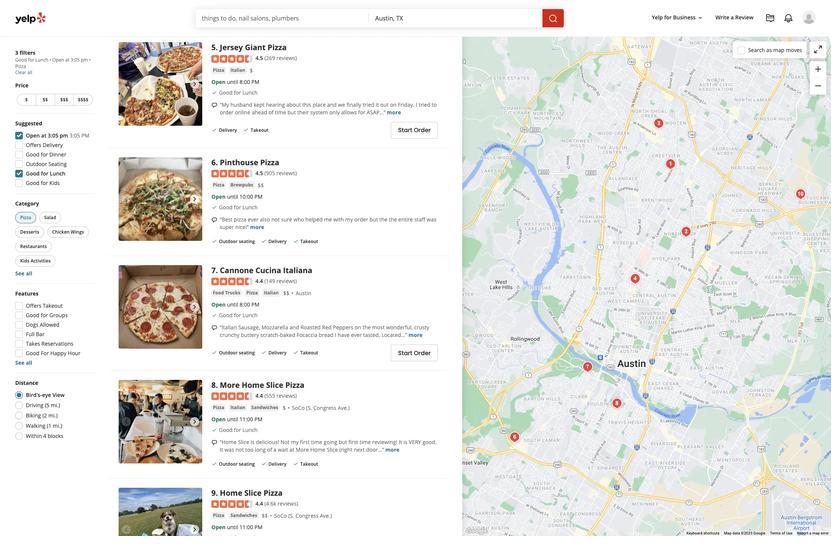 Task type: locate. For each thing, give the bounding box(es) containing it.
congress
[[313, 405, 336, 412], [296, 513, 319, 520]]

sandwiches
[[251, 405, 278, 411], [231, 513, 257, 519]]

sandwiches button down (555
[[250, 404, 280, 412]]

takeout down "home slice is delicious!   not my first time going but first time reviewing! it is very good. it was not too long of a wait at more home slice (right next door…"
[[300, 462, 318, 468]]

0 vertical spatial map
[[774, 46, 785, 53]]

. for 5
[[216, 42, 218, 53]]

1 slideshow element from the top
[[119, 42, 202, 126]]

good for lunch for 7
[[219, 312, 258, 319]]

my inside "best pizza ever also not sure who helped me with my order but the the entire staff was super nice!"
[[345, 216, 353, 223]]

0 vertical spatial $
[[250, 67, 253, 74]]

italian button down 8 . more home slice pizza
[[229, 404, 247, 412]]

4 . from the top
[[216, 380, 218, 391]]

1 vertical spatial with
[[333, 216, 344, 223]]

. for 6
[[216, 157, 218, 168]]

slideshow element for 5
[[119, 42, 202, 126]]

pm down $$$$ button
[[81, 132, 89, 139]]

11:00 for home
[[240, 416, 253, 423]]

mi.)
[[51, 402, 60, 409], [48, 412, 58, 420], [53, 423, 62, 430]]

0 horizontal spatial time
[[275, 109, 286, 116]]

order
[[220, 109, 234, 116], [354, 216, 368, 223]]

5 until from the top
[[227, 524, 238, 531]]

1 horizontal spatial kids
[[49, 180, 60, 187]]

zoom in image
[[814, 65, 823, 74]]

open until 8:00 pm down trucks
[[211, 301, 260, 308]]

but left entire
[[370, 216, 378, 223]]

1 vertical spatial not
[[236, 447, 244, 454]]

4.5 star rating image for pinthouse
[[211, 170, 253, 178]]

3 until from the top
[[227, 301, 238, 308]]

yelp
[[652, 14, 663, 21]]

hour
[[68, 350, 80, 357]]

3 slideshow element from the top
[[119, 265, 202, 349]]

3 seating from the top
[[239, 350, 255, 357]]

pizza up 4.5 (269 reviews)
[[268, 42, 287, 53]]

option group
[[13, 380, 94, 443]]

2 4.4 from the top
[[256, 393, 263, 400]]

11:00 for slice
[[240, 524, 253, 531]]

0 horizontal spatial first
[[300, 439, 310, 446]]

order down crusty at the bottom
[[414, 349, 431, 358]]

for inside 3 filters good for lunch • open at 3:05 pm • pizza clear all
[[28, 57, 34, 63]]

1 . from the top
[[216, 42, 218, 53]]

none field near
[[375, 14, 537, 22]]

more for more home slice pizza
[[386, 447, 400, 454]]

pinthouse pizza image
[[119, 157, 202, 241], [507, 430, 523, 445]]

with inside "best pizza ever also not sure who helped me with my order but the the entire staff was super nice!"
[[333, 216, 344, 223]]

map region
[[456, 0, 831, 537]]

outdoor inside group
[[26, 160, 47, 168]]

1 vertical spatial mi.)
[[48, 412, 58, 420]]

time down the hearing
[[275, 109, 286, 116]]

seating down the too
[[239, 462, 255, 468]]

home slice pizza image
[[610, 396, 625, 412]]

0 vertical spatial it
[[399, 439, 402, 446]]

open for 7
[[211, 301, 226, 308]]

open until 8:00 pm for cannone
[[211, 301, 260, 308]]

1 outdoor seating from the top
[[219, 16, 255, 22]]

congress for home slice pizza
[[296, 513, 319, 520]]

2 start order link from the top
[[391, 345, 438, 362]]

order down "my
[[220, 109, 234, 116]]

1 horizontal spatial none field
[[375, 14, 537, 22]]

0 horizontal spatial pinthouse pizza image
[[119, 157, 202, 241]]

business
[[673, 14, 696, 21]]

1 vertical spatial order
[[354, 216, 368, 223]]

at inside 3 filters good for lunch • open at 3:05 pm • pizza clear all
[[65, 57, 69, 63]]

0 vertical spatial 4.5 star rating image
[[211, 55, 253, 63]]

1 8:00 from the top
[[240, 78, 250, 86]]

pm for cannone
[[252, 301, 260, 308]]

1 vertical spatial soco (s. congress ave.)
[[274, 513, 332, 520]]

it left out
[[376, 101, 379, 108]]

2 16 speech v2 image from the top
[[211, 325, 218, 331]]

user actions element
[[646, 10, 827, 56]]

1 offers from the top
[[26, 141, 41, 149]]

1 16 speech v2 image from the top
[[211, 102, 218, 108]]

open until 11:00 pm down 9 . home slice pizza
[[211, 524, 263, 531]]

1 horizontal spatial first
[[349, 439, 358, 446]]

tried right friday.
[[419, 101, 431, 108]]

and inside "my husband kept hearing about this place and we finally tried it out on friday. i tried to order online ahead of time but their system only allows for asap…"
[[327, 101, 337, 108]]

1 horizontal spatial pm
[[81, 57, 88, 63]]

good for lunch for 8
[[219, 427, 258, 434]]

delivery down online on the top left of the page
[[219, 127, 237, 134]]

lunch
[[35, 57, 48, 63], [243, 89, 258, 96], [50, 170, 65, 177], [243, 204, 258, 211], [243, 312, 258, 319], [243, 427, 258, 434]]

0 horizontal spatial more home slice pizza image
[[119, 380, 202, 464]]

group
[[810, 61, 827, 95], [13, 120, 94, 189], [14, 200, 94, 278], [13, 290, 94, 367]]

1 next image from the top
[[190, 80, 199, 89]]

16 speech v2 image
[[211, 102, 218, 108], [211, 440, 218, 446]]

2 4.5 star rating image from the top
[[211, 170, 253, 178]]

ever left also
[[248, 216, 259, 223]]

0 horizontal spatial $
[[25, 97, 28, 103]]

map for error
[[813, 532, 820, 536]]

via 313 pizza image
[[628, 272, 643, 287]]

sure
[[281, 216, 292, 223]]

4 until from the top
[[227, 416, 238, 423]]

2 see all button from the top
[[15, 359, 32, 367]]

1 horizontal spatial it
[[399, 439, 402, 446]]

italian link down jersey
[[229, 66, 247, 74]]

kids inside kids activities button
[[20, 258, 29, 264]]

$$
[[43, 97, 48, 103], [258, 182, 264, 189], [283, 290, 289, 297], [262, 513, 268, 520]]

2 offers from the top
[[26, 302, 41, 310]]

2 start order from the top
[[398, 349, 431, 358]]

1 horizontal spatial at
[[65, 57, 69, 63]]

cadillac
[[231, 1, 250, 8]]

pm up kept
[[252, 78, 260, 86]]

4 next image from the top
[[190, 526, 199, 535]]

2 horizontal spatial at
[[290, 447, 294, 454]]

2 4.4 star rating image from the top
[[211, 393, 253, 401]]

1 horizontal spatial was
[[427, 216, 437, 223]]

2 until from the top
[[227, 193, 238, 201]]

2 see from the top
[[15, 359, 24, 367]]

1 horizontal spatial cannone cucina italiana image
[[580, 360, 596, 375]]

0 vertical spatial pm
[[81, 57, 88, 63]]

0 vertical spatial ave.)
[[338, 405, 350, 412]]

it inside "my husband kept hearing about this place and we finally tried it out on friday. i tried to order online ahead of time but their system only allows for asap…"
[[376, 101, 379, 108]]

reviews) right the (905
[[277, 170, 297, 177]]

pm for home
[[255, 524, 263, 531]]

2 vertical spatial all
[[26, 359, 32, 367]]

open up "price" group at the left top of the page
[[52, 57, 64, 63]]

until for home
[[227, 524, 238, 531]]

1 vertical spatial all
[[26, 270, 32, 277]]

was inside "best pizza ever also not sure who helped me with my order but the the entire staff was super nice!"
[[427, 216, 437, 223]]

1 vertical spatial on
[[355, 324, 361, 331]]

1 start order from the top
[[398, 126, 431, 135]]

1 horizontal spatial soco
[[292, 405, 305, 412]]

$ inside button
[[25, 97, 28, 103]]

1 horizontal spatial pinthouse pizza image
[[507, 430, 523, 445]]

mozzarella
[[262, 324, 288, 331]]

1 16 speech v2 image from the top
[[211, 217, 218, 223]]

1 vertical spatial ever
[[351, 332, 362, 339]]

little deli & pizzeria image
[[663, 157, 679, 172]]

0 vertical spatial kids
[[49, 180, 60, 187]]

2 previous image from the top
[[122, 303, 131, 312]]

0 horizontal spatial none field
[[202, 14, 363, 22]]

more inside "home slice is delicious!   not my first time going but first time reviewing! it is very good. it was not too long of a wait at more home slice (right next door…"
[[296, 447, 309, 454]]

0 vertical spatial italian button
[[229, 66, 247, 74]]

0 horizontal spatial ave.)
[[320, 513, 332, 520]]

good inside 3 filters good for lunch • open at 3:05 pm • pizza clear all
[[15, 57, 27, 63]]

1 horizontal spatial my
[[345, 216, 353, 223]]

lunch for 5 . jersey giant pizza
[[243, 89, 258, 96]]

keyboard shortcuts button
[[687, 531, 720, 537]]

2 16 speech v2 image from the top
[[211, 440, 218, 446]]

the
[[354, 0, 362, 0], [412, 0, 420, 0], [379, 216, 388, 223], [389, 216, 397, 223], [363, 324, 371, 331]]

open for 5
[[211, 78, 226, 86]]

0 vertical spatial 4.4
[[256, 278, 263, 285]]

to right friday.
[[432, 101, 437, 108]]

to inside "my husband kept hearing about this place and we finally tried it out on friday. i tried to order online ahead of time but their system only allows for asap…"
[[432, 101, 437, 108]]

0 horizontal spatial kids
[[20, 258, 29, 264]]

(s.
[[306, 405, 312, 412], [288, 513, 294, 520]]

lunch for 8 . more home slice pizza
[[243, 427, 258, 434]]

1 vertical spatial cannone cucina italiana image
[[580, 360, 596, 375]]

3:05 inside 3 filters good for lunch • open at 3:05 pm • pizza clear all
[[71, 57, 80, 63]]

sandwiches button
[[250, 404, 280, 412], [229, 512, 259, 520]]

0 vertical spatial all
[[27, 69, 32, 76]]

pm inside 3 filters good for lunch • open at 3:05 pm • pizza clear all
[[81, 57, 88, 63]]

$$$$
[[78, 97, 88, 103]]

italian down "(149"
[[264, 290, 279, 296]]

start order link for pizza
[[391, 122, 438, 139]]

0 horizontal spatial a
[[274, 447, 277, 454]]

see for category
[[15, 270, 24, 277]]

. for 9
[[216, 488, 218, 499]]

more home slice pizza link
[[220, 380, 305, 391]]

sandwiches link down (555
[[250, 404, 280, 412]]

more for cannone cucina italiana
[[409, 332, 423, 339]]

it left very
[[399, 439, 402, 446]]

more down reviewing!
[[386, 447, 400, 454]]

previous image
[[122, 80, 131, 89], [122, 526, 131, 535]]

16 checkmark v2 image
[[211, 16, 218, 22], [293, 16, 299, 22], [243, 127, 249, 133], [211, 205, 218, 211], [211, 238, 218, 245], [211, 350, 218, 356], [211, 428, 218, 434], [211, 461, 218, 468], [293, 461, 299, 468]]

1 open until 8:00 pm from the top
[[211, 78, 260, 86]]

i inside "my husband kept hearing about this place and we finally tried it out on friday. i tried to order online ahead of time but their system only allows for asap…"
[[416, 101, 418, 108]]

previous image for 7
[[122, 303, 131, 312]]

good for lunch up "home
[[219, 427, 258, 434]]

start
[[398, 126, 412, 135], [398, 349, 412, 358]]

pinthouse pizza link
[[220, 157, 279, 168]]

0 vertical spatial see
[[15, 270, 24, 277]]

all down takes
[[26, 359, 32, 367]]

slice up the too
[[238, 439, 249, 446]]

0 horizontal spatial my
[[291, 439, 299, 446]]

open right next image
[[211, 193, 226, 201]]

red
[[322, 324, 332, 331]]

pizza button down "category"
[[15, 212, 36, 224]]

2 11:00 from the top
[[240, 524, 253, 531]]

pizza button down 5
[[211, 66, 226, 74]]

pizza inside 3 filters good for lunch • open at 3:05 pm • pizza clear all
[[15, 63, 26, 70]]

open up "home
[[211, 416, 226, 423]]

4.4 (4.6k reviews)
[[256, 500, 298, 508]]

and down gone
[[251, 1, 261, 8]]

0 horizontal spatial at
[[41, 132, 46, 139]]

5 . from the top
[[216, 488, 218, 499]]

sandwiches for the bottom sandwiches "button"
[[231, 513, 257, 519]]

italian down 8 . more home slice pizza
[[231, 405, 245, 411]]

1 open until 11:00 pm from the top
[[211, 416, 263, 423]]

use
[[786, 532, 793, 536]]

pizza link for more
[[211, 404, 226, 412]]

3 4.4 star rating image from the top
[[211, 501, 253, 509]]

is inside "quality has gone down but it still always seems to hit the spot. my favorite is the bono and cadillac and you can't go wrong with cinnamon sticks"
[[406, 0, 410, 0]]

more link for pinthouse pizza
[[250, 224, 264, 231]]

food trucks
[[213, 290, 240, 296]]

until down 9 . home slice pizza
[[227, 524, 238, 531]]

1 4.4 star rating image from the top
[[211, 278, 253, 286]]

and up only
[[327, 101, 337, 108]]

lunch for 6 . pinthouse pizza
[[243, 204, 258, 211]]

0 vertical spatial open until 8:00 pm
[[211, 78, 260, 86]]

5 . jersey giant pizza
[[211, 42, 287, 53]]

1 see all button from the top
[[15, 270, 32, 277]]

takeout down focaccia
[[300, 350, 318, 357]]

italian down jersey
[[231, 67, 245, 73]]

2 open until 8:00 pm from the top
[[211, 301, 260, 308]]

italian link for giant
[[229, 66, 247, 74]]

4.4 for home
[[256, 393, 263, 400]]

at
[[65, 57, 69, 63], [41, 132, 46, 139], [290, 447, 294, 454]]

none field down bono
[[375, 14, 537, 22]]

italian link down "(149"
[[262, 289, 280, 297]]

slideshow element
[[119, 42, 202, 126], [119, 157, 202, 241], [119, 265, 202, 349], [119, 380, 202, 464], [119, 488, 202, 537]]

a left wait
[[274, 447, 277, 454]]

until for jersey
[[227, 78, 238, 86]]

a for report
[[810, 532, 812, 536]]

2 vertical spatial 4.4 star rating image
[[211, 501, 253, 509]]

home slice pizza image
[[679, 224, 694, 240], [119, 488, 202, 537]]

$
[[250, 67, 253, 74], [25, 97, 28, 103], [283, 405, 286, 412]]

1 vertical spatial my
[[291, 439, 299, 446]]

2 tried from the left
[[419, 101, 431, 108]]

more right wait
[[296, 447, 309, 454]]

0 horizontal spatial on
[[355, 324, 361, 331]]

9 . home slice pizza
[[211, 488, 283, 499]]

ever right have
[[351, 332, 362, 339]]

and inside "italian sausage, mozzarella and roasted red peppers on the most wonderful, crusty crunchy buttery scratch-baked focaccia bread i have ever tasted.     located…"
[[290, 324, 299, 331]]

of left use
[[782, 532, 785, 536]]

outdoor seating down nice!"
[[219, 239, 255, 245]]

1 4.4 from the top
[[256, 278, 263, 285]]

. for 7
[[216, 265, 218, 276]]

2 seating from the top
[[239, 239, 255, 245]]

0 horizontal spatial order
[[220, 109, 234, 116]]

open until 8:00 pm up husband
[[211, 78, 260, 86]]

Find text field
[[202, 14, 363, 22]]

4.4
[[256, 278, 263, 285], [256, 393, 263, 400], [256, 500, 263, 508]]

allowed
[[40, 321, 59, 329]]

0 horizontal spatial was
[[225, 447, 234, 454]]

pm for more
[[255, 416, 263, 423]]

1 until from the top
[[227, 78, 238, 86]]

friday.
[[398, 101, 415, 108]]

price group
[[15, 82, 94, 107]]

place
[[313, 101, 326, 108]]

0 vertical spatial 4.4 star rating image
[[211, 278, 253, 286]]

16 speech v2 image left "best
[[211, 217, 218, 223]]

1 vertical spatial previous image
[[122, 526, 131, 535]]

1 11:00 from the top
[[240, 416, 253, 423]]

0 horizontal spatial pm
[[60, 132, 68, 139]]

christina o. image
[[802, 10, 816, 24]]

soco down 4.4 (4.6k reviews)
[[274, 513, 287, 520]]

1 see from the top
[[15, 270, 24, 277]]

italian link
[[229, 66, 247, 74], [262, 289, 280, 297], [229, 404, 247, 412]]

2 previous image from the top
[[122, 526, 131, 535]]

0 vertical spatial sandwiches link
[[250, 404, 280, 412]]

cinnamon
[[322, 1, 347, 8]]

start order link down friday.
[[391, 122, 438, 139]]

4.5 star rating image
[[211, 55, 253, 63], [211, 170, 253, 178]]

group containing features
[[13, 290, 94, 367]]

good for dinner
[[26, 151, 66, 158]]

pizza down "category"
[[20, 215, 31, 221]]

1 vertical spatial pm
[[60, 132, 68, 139]]

mi.) for biking (2 mi.)
[[48, 412, 58, 420]]

on
[[390, 101, 397, 108], [355, 324, 361, 331]]

3 previous image from the top
[[122, 418, 131, 427]]

of inside "my husband kept hearing about this place and we finally tried it out on friday. i tried to order online ahead of time but their system only allows for asap…"
[[269, 109, 274, 116]]

google image
[[464, 527, 489, 537]]

"quality has gone down but it still always seems to hit the spot. my favorite is the bono and cadillac and you can't go wrong with cinnamon sticks"
[[220, 0, 434, 8]]

seems
[[322, 0, 338, 0]]

0 vertical spatial sandwiches
[[251, 405, 278, 411]]

very
[[409, 439, 421, 446]]

but inside "quality has gone down but it still always seems to hit the spot. my favorite is the bono and cadillac and you can't go wrong with cinnamon sticks"
[[280, 0, 288, 0]]

2 first from the left
[[349, 439, 358, 446]]

as
[[767, 46, 772, 53]]

0 vertical spatial soco (s. congress ave.)
[[292, 405, 350, 412]]

1 vertical spatial was
[[225, 447, 234, 454]]

1 order from the top
[[414, 126, 431, 135]]

1 vertical spatial 4.5
[[256, 170, 263, 177]]

1 start from the top
[[398, 126, 412, 135]]

4.4 star rating image for home
[[211, 501, 253, 509]]

1 horizontal spatial a
[[731, 14, 734, 21]]

1 see all from the top
[[15, 270, 32, 277]]

see all down kids activities button
[[15, 270, 32, 277]]

group containing category
[[14, 200, 94, 278]]

1 vertical spatial $
[[25, 97, 28, 103]]

reviews) for 7 . cannone cucina italiana
[[277, 278, 297, 285]]

can't
[[273, 1, 284, 8]]

out
[[380, 101, 389, 108]]

reviews) right (269
[[277, 55, 297, 62]]

delicious!
[[256, 439, 279, 446]]

4.4 star rating image down 8
[[211, 393, 253, 401]]

1 vertical spatial at
[[41, 132, 46, 139]]

delivery
[[269, 16, 287, 22], [219, 127, 237, 134], [43, 141, 63, 149], [269, 239, 287, 245], [269, 350, 287, 357], [269, 462, 287, 468]]

on right out
[[390, 101, 397, 108]]

delivery down sure
[[269, 239, 287, 245]]

2 none field from the left
[[375, 14, 537, 22]]

16 speech v2 image for 6
[[211, 217, 218, 223]]

lunch up sausage, in the bottom of the page
[[243, 312, 258, 319]]

until up "my
[[227, 78, 238, 86]]

more link down crusty at the bottom
[[409, 332, 423, 339]]

open until 11:00 pm for more
[[211, 416, 263, 423]]

distance
[[15, 380, 38, 387]]

still
[[294, 0, 303, 0]]

0 horizontal spatial to
[[340, 0, 345, 0]]

2 vertical spatial at
[[290, 447, 294, 454]]

4 outdoor seating from the top
[[219, 462, 255, 468]]

2 see all from the top
[[15, 359, 32, 367]]

salad
[[44, 215, 56, 221]]

pizza button down 9
[[211, 512, 226, 520]]

$$ down '(4.6k' on the bottom of the page
[[262, 513, 268, 520]]

to inside "quality has gone down but it still always seems to hit the spot. my favorite is the bono and cadillac and you can't go wrong with cinnamon sticks"
[[340, 0, 345, 0]]

reviews) right '(4.6k' on the bottom of the page
[[278, 500, 298, 508]]

start order for cannone cucina italiana
[[398, 349, 431, 358]]

0 vertical spatial a
[[731, 14, 734, 21]]

0 horizontal spatial i
[[335, 332, 336, 339]]

(905
[[265, 170, 275, 177]]

$$$$ button
[[73, 94, 93, 106]]

2 start from the top
[[398, 349, 412, 358]]

(right
[[339, 447, 353, 454]]

all
[[27, 69, 32, 76], [26, 270, 32, 277], [26, 359, 32, 367]]

slideshow element for 8
[[119, 380, 202, 464]]

order down friday.
[[414, 126, 431, 135]]

good for lunch up the "italian
[[219, 312, 258, 319]]

1 horizontal spatial ave.)
[[338, 405, 350, 412]]

4.4 left '(4.6k' on the bottom of the page
[[256, 500, 263, 508]]

start order
[[398, 126, 431, 135], [398, 349, 431, 358]]

0 horizontal spatial •
[[50, 57, 51, 63]]

all for features
[[26, 359, 32, 367]]

start down friday.
[[398, 126, 412, 135]]

sandwiches down (555
[[251, 405, 278, 411]]

3 next image from the top
[[190, 418, 199, 427]]

home inside "home slice is delicious!   not my first time going but first time reviewing! it is very good. it was not too long of a wait at more home slice (right next door…"
[[310, 447, 326, 454]]

data
[[733, 532, 740, 536]]

of down delicious! on the left of page
[[267, 447, 272, 454]]

not inside "home slice is delicious!   not my first time going but first time reviewing! it is very good. it was not too long of a wait at more home slice (right next door…"
[[236, 447, 244, 454]]

delivery down can't
[[269, 16, 287, 22]]

bird's-
[[26, 392, 42, 399]]

1 vertical spatial see all button
[[15, 359, 32, 367]]

all inside 3 filters good for lunch • open at 3:05 pm • pizza clear all
[[27, 69, 32, 76]]

i left have
[[335, 332, 336, 339]]

with down always
[[310, 1, 321, 8]]

pizza down 8
[[213, 405, 224, 411]]

None field
[[202, 14, 363, 22], [375, 14, 537, 22]]

a inside write a review link
[[731, 14, 734, 21]]

3 . from the top
[[216, 265, 218, 276]]

start order link down crusty at the bottom
[[391, 345, 438, 362]]

1 vertical spatial see
[[15, 359, 24, 367]]

outdoor seating down cadillac
[[219, 16, 255, 22]]

open until 11:00 pm
[[211, 416, 263, 423], [211, 524, 263, 531]]

see for features
[[15, 359, 24, 367]]

offers up good for dinner
[[26, 141, 41, 149]]

8:00 down trucks
[[240, 301, 250, 308]]

0 horizontal spatial not
[[236, 447, 244, 454]]

©2023
[[741, 532, 753, 536]]

"my husband kept hearing about this place and we finally tried it out on friday. i tried to order online ahead of time but their system only allows for asap…"
[[220, 101, 437, 116]]

lunch inside group
[[50, 170, 65, 177]]

ever inside "italian sausage, mozzarella and roasted red peppers on the most wonderful, crusty crunchy buttery scratch-baked focaccia bread i have ever tasted.     located…"
[[351, 332, 362, 339]]

4.5 left the (905
[[256, 170, 263, 177]]

0 vertical spatial start order
[[398, 126, 431, 135]]

yelp for business
[[652, 14, 696, 21]]

time
[[275, 109, 286, 116], [311, 439, 322, 446], [360, 439, 371, 446]]

but down the about
[[288, 109, 296, 116]]

2 open until 11:00 pm from the top
[[211, 524, 263, 531]]

write a review
[[716, 14, 754, 21]]

good up "best
[[219, 204, 233, 211]]

cannone cucina italiana image
[[119, 265, 202, 349], [580, 360, 596, 375]]

4.4 star rating image
[[211, 278, 253, 286], [211, 393, 253, 401], [211, 501, 253, 509]]

not
[[281, 439, 290, 446]]

kids down seating
[[49, 180, 60, 187]]

seating
[[239, 16, 255, 22], [239, 239, 255, 245], [239, 350, 255, 357], [239, 462, 255, 468]]

pizza button for 5 . jersey giant pizza
[[211, 66, 226, 74]]

1 vertical spatial more
[[296, 447, 309, 454]]

pizza link right trucks
[[245, 289, 259, 297]]

reviews) for 9 . home slice pizza
[[278, 500, 298, 508]]

until up "home
[[227, 416, 238, 423]]

2 4.5 from the top
[[256, 170, 263, 177]]

italian link for home
[[229, 404, 247, 412]]

previous image
[[122, 195, 131, 204], [122, 303, 131, 312], [122, 418, 131, 427]]

scratch-
[[260, 332, 280, 339]]

1 4.5 star rating image from the top
[[211, 55, 253, 63]]

time left going
[[311, 439, 322, 446]]

2 8:00 from the top
[[240, 301, 250, 308]]

2 vertical spatial $
[[283, 405, 286, 412]]

good up the "italian
[[219, 312, 233, 319]]

a for write
[[731, 14, 734, 21]]

1 none field from the left
[[202, 14, 363, 22]]

2 • from the left
[[89, 57, 91, 63]]

mi.) right (2
[[48, 412, 58, 420]]

1 horizontal spatial i
[[416, 101, 418, 108]]

Near text field
[[375, 14, 537, 22]]

pizza button
[[211, 66, 226, 74], [211, 182, 226, 189], [15, 212, 36, 224], [245, 289, 259, 297], [211, 404, 226, 412], [211, 512, 226, 520]]

$$ for 7 . cannone cucina italiana
[[283, 290, 289, 297]]

reviews) for 8 . more home slice pizza
[[277, 393, 297, 400]]

1 horizontal spatial map
[[813, 532, 820, 536]]

with right me
[[333, 216, 344, 223]]

italian for home
[[231, 405, 245, 411]]

see all button for features
[[15, 359, 32, 367]]

2 . from the top
[[216, 157, 218, 168]]

category
[[15, 200, 39, 207]]

pm
[[81, 57, 88, 63], [60, 132, 68, 139]]

delivery down open at 3:05 pm 3:05 pm
[[43, 141, 63, 149]]

more link for more home slice pizza
[[386, 447, 400, 454]]

report
[[797, 532, 809, 536]]

soco (s. congress ave.)
[[292, 405, 350, 412], [274, 513, 332, 520]]

3 4.4 from the top
[[256, 500, 263, 508]]

0 vertical spatial open until 11:00 pm
[[211, 416, 263, 423]]

more link down also
[[250, 224, 264, 231]]

8
[[211, 380, 216, 391]]

with
[[310, 1, 321, 8], [333, 216, 344, 223]]

at inside group
[[41, 132, 46, 139]]

0 horizontal spatial soco
[[274, 513, 287, 520]]

0 vertical spatial my
[[345, 216, 353, 223]]

pm for pinthouse
[[255, 193, 263, 201]]

slice
[[266, 380, 283, 391], [238, 439, 249, 446], [327, 447, 338, 454], [244, 488, 262, 499]]

4 slideshow element from the top
[[119, 380, 202, 464]]

0 horizontal spatial with
[[310, 1, 321, 8]]

0 horizontal spatial tried
[[363, 101, 374, 108]]

home right 9
[[220, 488, 242, 499]]

open up "my
[[211, 78, 226, 86]]

4.4 left (555
[[256, 393, 263, 400]]

more home slice pizza image
[[119, 380, 202, 464], [610, 396, 625, 412]]

1 vertical spatial offers
[[26, 302, 41, 310]]

see all button
[[15, 270, 32, 277], [15, 359, 32, 367]]

more home slice pizza image inside map region
[[610, 396, 625, 412]]

16 checkmark v2 image
[[261, 16, 267, 22], [211, 90, 218, 96], [211, 127, 218, 133], [261, 238, 267, 245], [293, 238, 299, 245], [211, 313, 218, 319], [261, 350, 267, 356], [293, 350, 299, 356], [261, 461, 267, 468]]

None search field
[[196, 9, 566, 27]]

group containing suggested
[[13, 120, 94, 189]]

good for kids
[[26, 180, 60, 187]]

italian button for home
[[229, 404, 247, 412]]

(269
[[265, 55, 275, 62]]

italian
[[231, 67, 245, 73], [264, 290, 279, 296], [231, 405, 245, 411]]

slideshow element for 7
[[119, 265, 202, 349]]

0 horizontal spatial cannone cucina italiana image
[[119, 265, 202, 349]]

2 slideshow element from the top
[[119, 157, 202, 241]]

1 4.5 from the top
[[256, 55, 263, 62]]

takes
[[26, 340, 40, 348]]

1 vertical spatial it
[[220, 447, 223, 454]]

local slice ii image
[[793, 187, 809, 202]]

1 start order link from the top
[[391, 122, 438, 139]]

trucks
[[225, 290, 240, 296]]

pizza link for pinthouse
[[211, 182, 226, 189]]

outdoor
[[219, 16, 238, 22], [26, 160, 47, 168], [219, 239, 238, 245], [219, 350, 238, 357], [219, 462, 238, 468]]

$ for 8 . more home slice pizza
[[283, 405, 286, 412]]

1 vertical spatial 16 speech v2 image
[[211, 440, 218, 446]]

1 vertical spatial see all
[[15, 359, 32, 367]]

more link for cannone cucina italiana
[[409, 332, 423, 339]]

1 previous image from the top
[[122, 80, 131, 89]]

map for moves
[[774, 46, 785, 53]]

0 vertical spatial soco
[[292, 405, 305, 412]]

1 horizontal spatial to
[[432, 101, 437, 108]]

order inside "best pizza ever also not sure who helped me with my order but the the entire staff was super nice!"
[[354, 216, 368, 223]]

2 order from the top
[[414, 349, 431, 358]]

start order link
[[391, 122, 438, 139], [391, 345, 438, 362]]

4.4 for cucina
[[256, 278, 263, 285]]

2 next image from the top
[[190, 303, 199, 312]]

1 previous image from the top
[[122, 195, 131, 204]]

is
[[406, 0, 410, 0], [251, 439, 255, 446], [404, 439, 408, 446]]

brewpubs button
[[229, 182, 255, 189]]

next image
[[190, 80, 199, 89], [190, 303, 199, 312], [190, 418, 199, 427], [190, 526, 199, 535]]

of inside "home slice is delicious!   not my first time going but first time reviewing! it is very good. it was not too long of a wait at more home slice (right next door…"
[[267, 447, 272, 454]]

1 horizontal spatial ever
[[351, 332, 362, 339]]

until down trucks
[[227, 301, 238, 308]]

offers for offers takeout
[[26, 302, 41, 310]]

5 slideshow element from the top
[[119, 488, 202, 537]]

1 horizontal spatial not
[[272, 216, 280, 223]]

16 speech v2 image
[[211, 217, 218, 223], [211, 325, 218, 331]]

$$ left the $$$ 'button'
[[43, 97, 48, 103]]

ave.) for 8 . more home slice pizza
[[338, 405, 350, 412]]

3 outdoor seating from the top
[[219, 350, 255, 357]]

0 vertical spatial italian
[[231, 67, 245, 73]]

0 horizontal spatial ever
[[248, 216, 259, 223]]

0 vertical spatial italian link
[[229, 66, 247, 74]]

slideshow element for 9
[[119, 488, 202, 537]]

map
[[774, 46, 785, 53], [813, 532, 820, 536]]

2 vertical spatial italian
[[231, 405, 245, 411]]

6 . pinthouse pizza
[[211, 157, 279, 168]]

see all button down kids activities button
[[15, 270, 32, 277]]

pizza link down 9
[[211, 512, 226, 520]]

more down spot.
[[366, 1, 380, 8]]

search
[[748, 46, 765, 53]]



Task type: vqa. For each thing, say whether or not it's contained in the screenshot.
the 'Pinthouse Pizza' link
yes



Task type: describe. For each thing, give the bounding box(es) containing it.
16 speech v2 image for 7
[[211, 325, 218, 331]]

cucina
[[256, 265, 281, 276]]

lunch inside 3 filters good for lunch • open at 3:05 pm • pizza clear all
[[35, 57, 48, 63]]

kept
[[254, 101, 265, 108]]

outdoor down the "quality
[[219, 16, 238, 22]]

8:00 for jersey
[[240, 78, 250, 86]]

sausage,
[[238, 324, 260, 331]]

soco (s. congress ave.) for 9 . home slice pizza
[[274, 513, 332, 520]]

previous image for 8
[[122, 418, 131, 427]]

1 seating from the top
[[239, 16, 255, 22]]

16 chevron down v2 image
[[698, 15, 704, 21]]

time inside "my husband kept hearing about this place and we finally tried it out on friday. i tried to order online ahead of time but their system only allows for asap…"
[[275, 109, 286, 116]]

a inside "home slice is delicious!   not my first time going but first time reviewing! it is very good. it was not too long of a wait at more home slice (right next door…"
[[274, 447, 277, 454]]

until for more
[[227, 416, 238, 423]]

jersey
[[220, 42, 243, 53]]

slice down going
[[327, 447, 338, 454]]

1 horizontal spatial home slice pizza image
[[679, 224, 694, 240]]

slideshow element for 6
[[119, 157, 202, 241]]

is left very
[[404, 439, 408, 446]]

reviews) for 6 . pinthouse pizza
[[277, 170, 297, 177]]

4.4 for slice
[[256, 500, 263, 508]]

pizza down 9
[[213, 513, 224, 519]]

1 vertical spatial sandwiches button
[[229, 512, 259, 520]]

keyboard shortcuts
[[687, 532, 720, 536]]

see all for category
[[15, 270, 32, 277]]

start order link for italiana
[[391, 345, 438, 362]]

next image for 7 . cannone cucina italiana
[[190, 303, 199, 312]]

$ button
[[17, 94, 36, 106]]

1 horizontal spatial time
[[311, 439, 322, 446]]

review
[[736, 14, 754, 21]]

until for pinthouse
[[227, 193, 238, 201]]

soco for more home slice pizza
[[292, 405, 305, 412]]

salad button
[[39, 212, 61, 224]]

features
[[15, 290, 39, 297]]

next image for 9 . home slice pizza
[[190, 526, 199, 535]]

slice up the 4.4 (555 reviews)
[[266, 380, 283, 391]]

search image
[[549, 14, 558, 23]]

all for category
[[26, 270, 32, 277]]

crunchy
[[220, 332, 240, 339]]

sandwiches for topmost sandwiches "button"
[[251, 405, 278, 411]]

"home
[[220, 439, 237, 446]]

good up dogs
[[26, 312, 39, 319]]

3
[[15, 49, 18, 56]]

(4.6k
[[265, 500, 276, 508]]

dogs allowed
[[26, 321, 59, 329]]

reservations
[[41, 340, 73, 348]]

see all button for category
[[15, 270, 32, 277]]

price
[[15, 82, 28, 89]]

4.4 (555 reviews)
[[256, 393, 297, 400]]

open for 8
[[211, 416, 226, 423]]

previous image for 5
[[122, 80, 131, 89]]

delivery down scratch-
[[269, 350, 287, 357]]

0 horizontal spatial it
[[220, 447, 223, 454]]

more link down spot.
[[366, 1, 380, 8]]

outdoor down crunchy
[[219, 350, 238, 357]]

bar
[[36, 331, 45, 338]]

congress for more home slice pizza
[[313, 405, 336, 412]]

"italian
[[220, 324, 237, 331]]

report a map error
[[797, 532, 829, 536]]

good for lunch for 5
[[219, 89, 258, 96]]

(s. for home slice pizza
[[288, 513, 294, 520]]

on inside "my husband kept hearing about this place and we finally tried it out on friday. i tried to order online ahead of time but their system only allows for asap…"
[[390, 101, 397, 108]]

super
[[220, 224, 234, 231]]

notifications image
[[784, 14, 793, 23]]

tasted.
[[363, 332, 380, 339]]

who
[[294, 216, 304, 223]]

start for pizza
[[398, 126, 412, 135]]

for inside "my husband kept hearing about this place and we finally tried it out on friday. i tried to order online ahead of time but their system only allows for asap…"
[[358, 109, 365, 116]]

google
[[754, 532, 766, 536]]

for inside button
[[665, 14, 672, 21]]

good for groups
[[26, 312, 68, 319]]

driving
[[26, 402, 43, 409]]

soco for home slice pizza
[[274, 513, 287, 520]]

1 vertical spatial sandwiches link
[[229, 512, 259, 520]]

next image for 8 . more home slice pizza
[[190, 418, 199, 427]]

order inside "my husband kept hearing about this place and we finally tried it out on friday. i tried to order online ahead of time but their system only allows for asap…"
[[220, 109, 234, 116]]

my inside "home slice is delicious!   not my first time going but first time reviewing! it is very good. it was not too long of a wait at more home slice (right next door…"
[[291, 439, 299, 446]]

but inside "best pizza ever also not sure who helped me with my order but the the entire staff was super nice!"
[[370, 216, 378, 223]]

at inside "home slice is delicious!   not my first time going but first time reviewing! it is very good. it was not too long of a wait at more home slice (right next door…"
[[290, 447, 294, 454]]

pizza button for 9 . home slice pizza
[[211, 512, 226, 520]]

report a map error link
[[797, 532, 829, 536]]

roasted
[[301, 324, 321, 331]]

8:00 for cannone
[[240, 301, 250, 308]]

pizza button for 6 . pinthouse pizza
[[211, 182, 226, 189]]

jersey giant pizza image
[[119, 42, 202, 126]]

lunch for 7 . cannone cucina italiana
[[243, 312, 258, 319]]

2 vertical spatial of
[[782, 532, 785, 536]]

pm inside group
[[60, 132, 68, 139]]

projects image
[[766, 14, 775, 23]]

and down the "quality
[[220, 1, 229, 8]]

pizza link for home
[[211, 512, 226, 520]]

open until 11:00 pm for home
[[211, 524, 263, 531]]

pizza up the open until 10:00 pm
[[213, 182, 224, 188]]

4.5 for pizza
[[256, 170, 263, 177]]

takeout down helped
[[300, 239, 318, 245]]

$$$
[[60, 97, 68, 103]]

open for 9
[[211, 524, 226, 531]]

4.4 star rating image for more
[[211, 393, 253, 401]]

(555
[[265, 393, 275, 400]]

you
[[262, 1, 271, 8]]

was inside "home slice is delicious!   not my first time going but first time reviewing! it is very good. it was not too long of a wait at more home slice (right next door…"
[[225, 447, 234, 454]]

none field find
[[202, 14, 363, 22]]

good up "my
[[219, 89, 233, 96]]

3 filters good for lunch • open at 3:05 pm • pizza clear all
[[15, 49, 91, 76]]

outdoor down super
[[219, 239, 238, 245]]

but inside "home slice is delicious!   not my first time going but first time reviewing! it is very good. it was not too long of a wait at more home slice (right next door…"
[[339, 439, 347, 446]]

7
[[211, 265, 216, 276]]

. for 8
[[216, 380, 218, 391]]

previous image for 6
[[122, 195, 131, 204]]

4 seating from the top
[[239, 462, 255, 468]]

8 . more home slice pizza
[[211, 380, 305, 391]]

option group containing distance
[[13, 380, 94, 443]]

takeout down wrong
[[300, 16, 318, 22]]

1 vertical spatial italian button
[[262, 289, 280, 297]]

wait
[[278, 447, 288, 454]]

1 first from the left
[[300, 439, 310, 446]]

16 speech v2 image for 8
[[211, 440, 218, 446]]

expand map image
[[814, 45, 823, 54]]

start for italiana
[[398, 349, 412, 358]]

until for cannone
[[227, 301, 238, 308]]

$$ inside button
[[43, 97, 48, 103]]

moves
[[786, 46, 802, 53]]

see all for features
[[15, 359, 32, 367]]

ave.) for 9 . home slice pizza
[[320, 513, 332, 520]]

good down takes
[[26, 350, 39, 357]]

desano pizzeria napoletana image
[[652, 116, 667, 131]]

going
[[324, 439, 337, 446]]

have
[[338, 332, 350, 339]]

pizza link for jersey
[[211, 66, 226, 74]]

next image for 5 . jersey giant pizza
[[190, 80, 199, 89]]

0 vertical spatial sandwiches button
[[250, 404, 280, 412]]

0 vertical spatial home
[[242, 380, 264, 391]]

pizza up the 4.4 (555 reviews)
[[285, 380, 305, 391]]

brewpubs
[[231, 182, 253, 188]]

outdoor down "home
[[219, 462, 238, 468]]

eye
[[42, 392, 51, 399]]

door…"
[[366, 447, 384, 454]]

offers for offers delivery
[[26, 141, 41, 149]]

dogs
[[26, 321, 38, 329]]

view
[[52, 392, 65, 399]]

italian for giant
[[231, 67, 245, 73]]

ever inside "best pizza ever also not sure who helped me with my order but the the entire staff was super nice!"
[[248, 216, 259, 223]]

1 vertical spatial pinthouse pizza image
[[507, 430, 523, 445]]

4.5 (269 reviews)
[[256, 55, 297, 62]]

16 speech v2 image for 5
[[211, 102, 218, 108]]

open inside 3 filters good for lunch • open at 3:05 pm • pizza clear all
[[52, 57, 64, 63]]

home slice pizza link
[[220, 488, 283, 499]]

with inside "quality has gone down but it still always seems to hit the spot. my favorite is the bono and cadillac and you can't go wrong with cinnamon sticks"
[[310, 1, 321, 8]]

"best pizza ever also not sure who helped me with my order but the the entire staff was super nice!"
[[220, 216, 437, 231]]

9
[[211, 488, 216, 499]]

pizza button right trucks
[[245, 289, 259, 297]]

takeout up groups
[[43, 302, 63, 310]]

good up the good for kids
[[26, 170, 40, 177]]

1 vertical spatial italian link
[[262, 289, 280, 297]]

next image
[[190, 195, 199, 204]]

pizza down 5
[[213, 67, 224, 73]]

full
[[26, 331, 35, 338]]

the inside "italian sausage, mozzarella and roasted red peppers on the most wonderful, crusty crunchy buttery scratch-baked focaccia bread i have ever tasted.     located…"
[[363, 324, 371, 331]]

their
[[297, 109, 309, 116]]

mi.) for walking (1 mi.)
[[53, 423, 62, 430]]

10:00
[[240, 193, 253, 201]]

(s. for more home slice pizza
[[306, 405, 312, 412]]

zoom out image
[[814, 81, 823, 91]]

pizza
[[234, 216, 246, 223]]

4.4 (149 reviews)
[[256, 278, 297, 285]]

open down suggested
[[26, 132, 40, 139]]

start order for jersey giant pizza
[[398, 126, 431, 135]]

is up the too
[[251, 439, 255, 446]]

buttery
[[241, 332, 259, 339]]

6
[[211, 157, 216, 168]]

1 vertical spatial home slice pizza image
[[119, 488, 202, 537]]

reviews) for 5 . jersey giant pizza
[[277, 55, 297, 62]]

baked
[[280, 332, 295, 339]]

good up "home
[[219, 427, 233, 434]]

slice up 4.4 (4.6k reviews)
[[244, 488, 262, 499]]

good for lunch for 6
[[219, 204, 258, 211]]

1 tried from the left
[[363, 101, 374, 108]]

gone
[[251, 0, 263, 0]]

always
[[304, 0, 321, 0]]

pm inside group
[[81, 132, 89, 139]]

focaccia
[[297, 332, 318, 339]]

go
[[286, 1, 292, 8]]

"italian sausage, mozzarella and roasted red peppers on the most wonderful, crusty crunchy buttery scratch-baked focaccia bread i have ever tasted.     located…"
[[220, 324, 429, 339]]

4.4 star rating image for cannone
[[211, 278, 253, 286]]

2 outdoor seating from the top
[[219, 239, 255, 245]]

full bar
[[26, 331, 45, 338]]

blocks
[[48, 433, 63, 440]]

5
[[211, 42, 216, 53]]

good down offers delivery
[[26, 151, 39, 158]]

$$$ button
[[55, 94, 73, 106]]

1 vertical spatial italian
[[264, 290, 279, 296]]

long
[[255, 447, 266, 454]]

bono
[[421, 0, 434, 0]]

1 • from the left
[[50, 57, 51, 63]]

delivery down wait
[[269, 462, 287, 468]]

open until 8:00 pm for jersey
[[211, 78, 260, 86]]

$$ button
[[36, 94, 55, 106]]

on inside "italian sausage, mozzarella and roasted red peppers on the most wonderful, crusty crunchy buttery scratch-baked focaccia bread i have ever tasted.     located…"
[[355, 324, 361, 331]]

$$ for 9 . home slice pizza
[[262, 513, 268, 520]]

previous image for 9
[[122, 526, 131, 535]]

2 vertical spatial home
[[220, 488, 242, 499]]

pizza up '(4.6k' on the bottom of the page
[[264, 488, 283, 499]]

good for happy hour
[[26, 350, 80, 357]]

takeout down 'ahead' at the left of the page
[[251, 127, 269, 134]]

pizza button for 8 . more home slice pizza
[[211, 404, 226, 412]]

good up "category"
[[26, 180, 39, 187]]

kids activities
[[20, 258, 51, 264]]

not inside "best pizza ever also not sure who helped me with my order but the the entire staff was super nice!"
[[272, 216, 280, 223]]

order for cannone cucina italiana
[[414, 349, 431, 358]]

driving (5 mi.)
[[26, 402, 60, 409]]

4.5 star rating image for jersey
[[211, 55, 253, 63]]

good for lunch down outdoor seating
[[26, 170, 65, 177]]

it inside "quality has gone down but it still always seems to hit the spot. my favorite is the bono and cadillac and you can't go wrong with cinnamon sticks"
[[290, 0, 293, 0]]

chicken wings button
[[47, 227, 89, 238]]

offers takeout
[[26, 302, 63, 310]]

mi.) for driving (5 mi.)
[[51, 402, 60, 409]]

within 4 blocks
[[26, 433, 63, 440]]

order for jersey giant pizza
[[414, 126, 431, 135]]

austin
[[296, 290, 311, 297]]

more link for jersey giant pizza
[[387, 109, 401, 116]]

pizza up the (905
[[260, 157, 279, 168]]

shortcuts
[[704, 532, 720, 536]]

(149
[[265, 278, 275, 285]]

terms
[[770, 532, 781, 536]]

(2
[[42, 412, 47, 420]]

outdoor seating
[[26, 160, 67, 168]]

helped
[[306, 216, 323, 223]]

allows
[[341, 109, 357, 116]]

(5
[[45, 402, 49, 409]]

0 vertical spatial more
[[220, 380, 240, 391]]

italian button for giant
[[229, 66, 247, 74]]

4.5 for giant
[[256, 55, 263, 62]]

cannone
[[220, 265, 254, 276]]

pm for jersey
[[252, 78, 260, 86]]

more for jersey giant pizza
[[387, 109, 401, 116]]

good.
[[423, 439, 437, 446]]

favorite
[[386, 0, 405, 0]]

2 horizontal spatial time
[[360, 439, 371, 446]]

pizza right trucks
[[246, 290, 258, 296]]

me
[[324, 216, 332, 223]]

italiana
[[283, 265, 312, 276]]

"home slice is delicious!   not my first time going but first time reviewing! it is very good. it was not too long of a wait at more home slice (right next door…"
[[220, 439, 437, 454]]

more for pinthouse pizza
[[250, 224, 264, 231]]

i inside "italian sausage, mozzarella and roasted red peppers on the most wonderful, crusty crunchy buttery scratch-baked focaccia bread i have ever tasted.     located…"
[[335, 332, 336, 339]]

but inside "my husband kept hearing about this place and we finally tried it out on friday. i tried to order online ahead of time but their system only allows for asap…"
[[288, 109, 296, 116]]

$ for 5 . jersey giant pizza
[[250, 67, 253, 74]]



